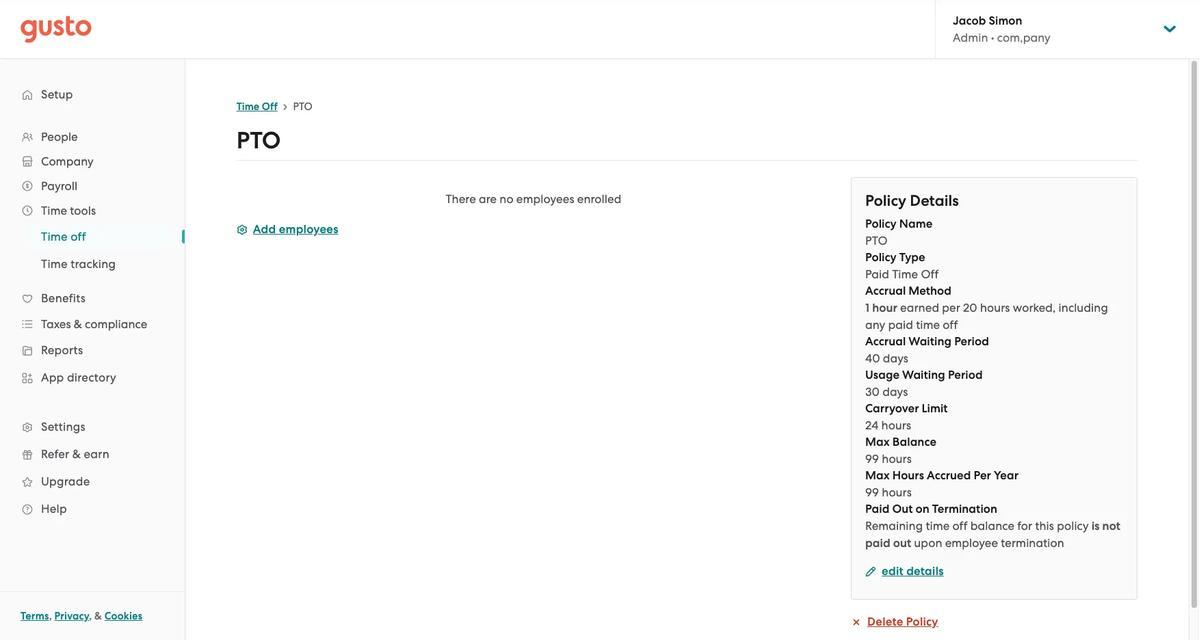 Task type: describe. For each thing, give the bounding box(es) containing it.
1 vertical spatial waiting
[[903, 368, 946, 383]]

people button
[[14, 125, 171, 149]]

0 horizontal spatial employees
[[279, 222, 338, 237]]

2 99 from the top
[[866, 486, 879, 500]]

reports link
[[14, 338, 171, 363]]

privacy link
[[54, 610, 89, 623]]

time tracking
[[41, 257, 116, 271]]

1
[[866, 301, 870, 315]]

edit details
[[882, 565, 944, 579]]

settings link
[[14, 415, 171, 439]]

time off link
[[25, 224, 171, 249]]

hours
[[893, 469, 924, 483]]

time off
[[237, 101, 278, 113]]

2 , from the left
[[89, 610, 92, 623]]

is not paid out
[[866, 519, 1121, 551]]

2 max from the top
[[866, 469, 890, 483]]

details
[[910, 192, 959, 210]]

setup
[[41, 88, 73, 101]]

per
[[942, 301, 961, 315]]

out
[[893, 502, 913, 517]]

1 , from the left
[[49, 610, 52, 623]]

delete policy button
[[851, 614, 939, 631]]

0 vertical spatial pto
[[293, 101, 313, 113]]

are
[[479, 192, 497, 206]]

type
[[900, 250, 926, 265]]

hours down carryover
[[882, 419, 912, 432]]

time for time off
[[237, 101, 259, 113]]

taxes
[[41, 317, 71, 331]]

taxes & compliance
[[41, 317, 147, 331]]

0 horizontal spatial pto
[[237, 127, 281, 155]]

add
[[253, 222, 276, 237]]

company button
[[14, 149, 171, 174]]

policy left the type
[[866, 250, 897, 265]]

accrual inside policy details policy name pto policy type paid time off accrual method
[[866, 284, 906, 298]]

accrued
[[927, 469, 971, 483]]

year
[[994, 469, 1019, 483]]

this
[[1036, 519, 1054, 533]]

hours inside 1 hour earned per 20 hours
[[981, 301, 1010, 315]]

cookies button
[[105, 608, 143, 625]]

0 vertical spatial period
[[955, 335, 989, 349]]

there are no employees enrolled
[[446, 192, 622, 206]]

usage
[[866, 368, 900, 383]]

payroll
[[41, 179, 77, 193]]

tracking
[[71, 257, 116, 271]]

there
[[446, 192, 476, 206]]

payroll button
[[14, 174, 171, 198]]

policy up name
[[866, 192, 907, 210]]

hours up hours
[[882, 452, 912, 466]]

refer & earn
[[41, 448, 109, 461]]

off inside worked, including any paid time off
[[943, 318, 958, 332]]

1 hour earned per 20 hours
[[866, 301, 1010, 315]]

time tools
[[41, 204, 96, 218]]

on
[[916, 502, 930, 517]]

terms link
[[21, 610, 49, 623]]

name
[[900, 217, 933, 231]]

off inside policy details policy name pto policy type paid time off accrual method
[[921, 268, 939, 281]]

per
[[974, 469, 992, 483]]

tools
[[70, 204, 96, 218]]

for
[[1018, 519, 1033, 533]]

0 vertical spatial employees
[[517, 192, 574, 206]]

terms , privacy , & cookies
[[21, 610, 143, 623]]

employee
[[945, 536, 998, 550]]

upon
[[914, 536, 943, 550]]

policy inside button
[[907, 615, 939, 630]]

2 vertical spatial off
[[953, 519, 968, 533]]

off inside time off link
[[71, 230, 86, 244]]

30
[[866, 385, 880, 399]]

time for time tracking
[[41, 257, 68, 271]]

taxes & compliance button
[[14, 312, 171, 337]]

remaining time off balance for this policy
[[866, 519, 1092, 533]]

delete policy
[[868, 615, 939, 630]]

upon employee termination
[[912, 536, 1065, 550]]

privacy
[[54, 610, 89, 623]]

1 vertical spatial time
[[926, 519, 950, 533]]

limit
[[922, 402, 948, 416]]

policy
[[1057, 519, 1089, 533]]

time inside worked, including any paid time off
[[916, 318, 940, 332]]

any
[[866, 318, 886, 332]]

list containing time off
[[0, 223, 185, 278]]

including
[[1059, 301, 1108, 315]]

paid inside policy details policy name pto policy type paid time off accrual method
[[866, 268, 890, 281]]

not
[[1103, 519, 1121, 534]]

company
[[41, 155, 94, 168]]

refer
[[41, 448, 69, 461]]

edit details link
[[866, 565, 944, 579]]

time off link
[[237, 101, 278, 113]]

remaining
[[866, 519, 923, 533]]

delete
[[868, 615, 904, 630]]



Task type: locate. For each thing, give the bounding box(es) containing it.
carryover
[[866, 402, 919, 416]]

•
[[991, 31, 995, 44]]

list containing people
[[0, 125, 185, 523]]

app directory
[[41, 371, 116, 385]]

method
[[909, 284, 952, 298]]

1 vertical spatial paid
[[866, 502, 890, 517]]

& left cookies button
[[94, 610, 102, 623]]

time inside policy details policy name pto policy type paid time off accrual method
[[892, 268, 918, 281]]

jacob
[[953, 14, 986, 28]]

1 99 from the top
[[866, 452, 879, 466]]

reports
[[41, 343, 83, 357]]

upgrade link
[[14, 469, 171, 494]]

0 vertical spatial accrual
[[866, 284, 906, 298]]

termination
[[933, 502, 998, 517]]

off down termination on the bottom of the page
[[953, 519, 968, 533]]

&
[[74, 317, 82, 331], [72, 448, 81, 461], [94, 610, 102, 623]]

1 vertical spatial off
[[921, 268, 939, 281]]

help link
[[14, 497, 171, 521]]

earned
[[900, 301, 940, 315]]

admin
[[953, 31, 988, 44]]

0 vertical spatial off
[[262, 101, 278, 113]]

0 horizontal spatial ,
[[49, 610, 52, 623]]

1 accrual from the top
[[866, 284, 906, 298]]

refer & earn link
[[14, 442, 171, 467]]

hours right the 20
[[981, 301, 1010, 315]]

details
[[907, 565, 944, 579]]

1 vertical spatial paid
[[866, 536, 891, 551]]

0 vertical spatial off
[[71, 230, 86, 244]]

1 vertical spatial period
[[948, 368, 983, 383]]

40
[[866, 352, 880, 365]]

99
[[866, 452, 879, 466], [866, 486, 879, 500]]

termination
[[1001, 536, 1065, 550]]

, left privacy
[[49, 610, 52, 623]]

com,pany
[[998, 31, 1051, 44]]

no
[[500, 192, 514, 206]]

paid up remaining at the right of the page
[[866, 502, 890, 517]]

2 horizontal spatial pto
[[866, 234, 888, 248]]

1 horizontal spatial employees
[[517, 192, 574, 206]]

24
[[866, 419, 879, 432]]

pto
[[293, 101, 313, 113], [237, 127, 281, 155], [866, 234, 888, 248]]

1 vertical spatial accrual
[[866, 335, 906, 349]]

time tools button
[[14, 198, 171, 223]]

paid inside accrual waiting period 40 days usage waiting period 30 days carryover limit 24 hours max balance 99 hours max hours accrued per year 99 hours paid out on termination
[[866, 502, 890, 517]]

paid inside is not paid out
[[866, 536, 891, 551]]

hours
[[981, 301, 1010, 315], [882, 419, 912, 432], [882, 452, 912, 466], [882, 486, 912, 500]]

off
[[262, 101, 278, 113], [921, 268, 939, 281]]

1 horizontal spatial pto
[[293, 101, 313, 113]]

policy left name
[[866, 217, 897, 231]]

off down per
[[943, 318, 958, 332]]

accrual up hour
[[866, 284, 906, 298]]

terms
[[21, 610, 49, 623]]

upgrade
[[41, 475, 90, 489]]

& for earn
[[72, 448, 81, 461]]

time off
[[41, 230, 86, 244]]

& left earn
[[72, 448, 81, 461]]

99 down 24
[[866, 452, 879, 466]]

0 horizontal spatial off
[[262, 101, 278, 113]]

& right taxes
[[74, 317, 82, 331]]

days up usage
[[883, 352, 909, 365]]

0 vertical spatial max
[[866, 435, 890, 450]]

& inside dropdown button
[[74, 317, 82, 331]]

compliance
[[85, 317, 147, 331]]

2 vertical spatial &
[[94, 610, 102, 623]]

employees right no at top
[[517, 192, 574, 206]]

0 vertical spatial paid
[[889, 318, 913, 332]]

20
[[963, 301, 978, 315]]

time for time off
[[41, 230, 68, 244]]

out
[[893, 536, 912, 551]]

employees right add
[[279, 222, 338, 237]]

time up upon
[[926, 519, 950, 533]]

waiting up limit
[[903, 368, 946, 383]]

accrual
[[866, 284, 906, 298], [866, 335, 906, 349]]

0 vertical spatial &
[[74, 317, 82, 331]]

99 up remaining at the right of the page
[[866, 486, 879, 500]]

time for time tools
[[41, 204, 67, 218]]

paid down remaining at the right of the page
[[866, 536, 891, 551]]

accrual inside accrual waiting period 40 days usage waiting period 30 days carryover limit 24 hours max balance 99 hours max hours accrued per year 99 hours paid out on termination
[[866, 335, 906, 349]]

help
[[41, 502, 67, 516]]

balance
[[893, 435, 937, 450]]

cookies
[[105, 610, 143, 623]]

benefits
[[41, 291, 86, 305]]

1 vertical spatial days
[[883, 385, 908, 399]]

1 horizontal spatial ,
[[89, 610, 92, 623]]

off down tools
[[71, 230, 86, 244]]

time down earned
[[916, 318, 940, 332]]

1 vertical spatial max
[[866, 469, 890, 483]]

2 list from the top
[[0, 223, 185, 278]]

2 days from the top
[[883, 385, 908, 399]]

employees
[[517, 192, 574, 206], [279, 222, 338, 237]]

1 vertical spatial 99
[[866, 486, 879, 500]]

paid down hour
[[889, 318, 913, 332]]

days up carryover
[[883, 385, 908, 399]]

policy details policy name pto policy type paid time off accrual method
[[866, 192, 959, 298]]

1 vertical spatial pto
[[237, 127, 281, 155]]

max left hours
[[866, 469, 890, 483]]

enrolled
[[577, 192, 622, 206]]

worked, including any paid time off
[[866, 301, 1108, 332]]

pto up hour
[[866, 234, 888, 248]]

list
[[0, 125, 185, 523], [0, 223, 185, 278]]

benefits link
[[14, 286, 171, 311]]

paid
[[889, 318, 913, 332], [866, 536, 891, 551]]

1 list from the top
[[0, 125, 185, 523]]

earn
[[84, 448, 109, 461]]

app
[[41, 371, 64, 385]]

pto right time off
[[293, 101, 313, 113]]

setup link
[[14, 82, 171, 107]]

home image
[[21, 15, 92, 43]]

directory
[[67, 371, 116, 385]]

accrual waiting period 40 days usage waiting period 30 days carryover limit 24 hours max balance 99 hours max hours accrued per year 99 hours paid out on termination
[[866, 335, 1019, 517]]

simon
[[989, 14, 1023, 28]]

paid up hour
[[866, 268, 890, 281]]

max
[[866, 435, 890, 450], [866, 469, 890, 483]]

0 vertical spatial 99
[[866, 452, 879, 466]]

2 accrual from the top
[[866, 335, 906, 349]]

edit
[[882, 565, 904, 579]]

2 paid from the top
[[866, 502, 890, 517]]

0 vertical spatial paid
[[866, 268, 890, 281]]

add employees
[[253, 222, 338, 237]]

,
[[49, 610, 52, 623], [89, 610, 92, 623]]

waiting
[[909, 335, 952, 349], [903, 368, 946, 383]]

1 days from the top
[[883, 352, 909, 365]]

waiting down 1 hour earned per 20 hours
[[909, 335, 952, 349]]

2 vertical spatial pto
[[866, 234, 888, 248]]

is
[[1092, 519, 1100, 534]]

1 horizontal spatial off
[[921, 268, 939, 281]]

days
[[883, 352, 909, 365], [883, 385, 908, 399]]

time
[[237, 101, 259, 113], [41, 204, 67, 218], [41, 230, 68, 244], [41, 257, 68, 271], [892, 268, 918, 281]]

accrual down any
[[866, 335, 906, 349]]

jacob simon admin • com,pany
[[953, 14, 1051, 44]]

pto inside policy details policy name pto policy type paid time off accrual method
[[866, 234, 888, 248]]

paid inside worked, including any paid time off
[[889, 318, 913, 332]]

worked,
[[1013, 301, 1056, 315]]

1 vertical spatial employees
[[279, 222, 338, 237]]

gusto navigation element
[[0, 59, 185, 545]]

0 vertical spatial days
[[883, 352, 909, 365]]

hours up out
[[882, 486, 912, 500]]

0 vertical spatial time
[[916, 318, 940, 332]]

1 paid from the top
[[866, 268, 890, 281]]

settings
[[41, 420, 85, 434]]

app directory link
[[14, 365, 171, 390]]

time tracking link
[[25, 252, 171, 276]]

policy right delete
[[907, 615, 939, 630]]

1 max from the top
[[866, 435, 890, 450]]

0 vertical spatial waiting
[[909, 335, 952, 349]]

& for compliance
[[74, 317, 82, 331]]

balance
[[971, 519, 1015, 533]]

1 vertical spatial &
[[72, 448, 81, 461]]

1 vertical spatial off
[[943, 318, 958, 332]]

time inside dropdown button
[[41, 204, 67, 218]]

max down 24
[[866, 435, 890, 450]]

, left cookies button
[[89, 610, 92, 623]]

pto down time off
[[237, 127, 281, 155]]

off
[[71, 230, 86, 244], [943, 318, 958, 332], [953, 519, 968, 533]]



Task type: vqa. For each thing, say whether or not it's contained in the screenshot.
Time tracking
yes



